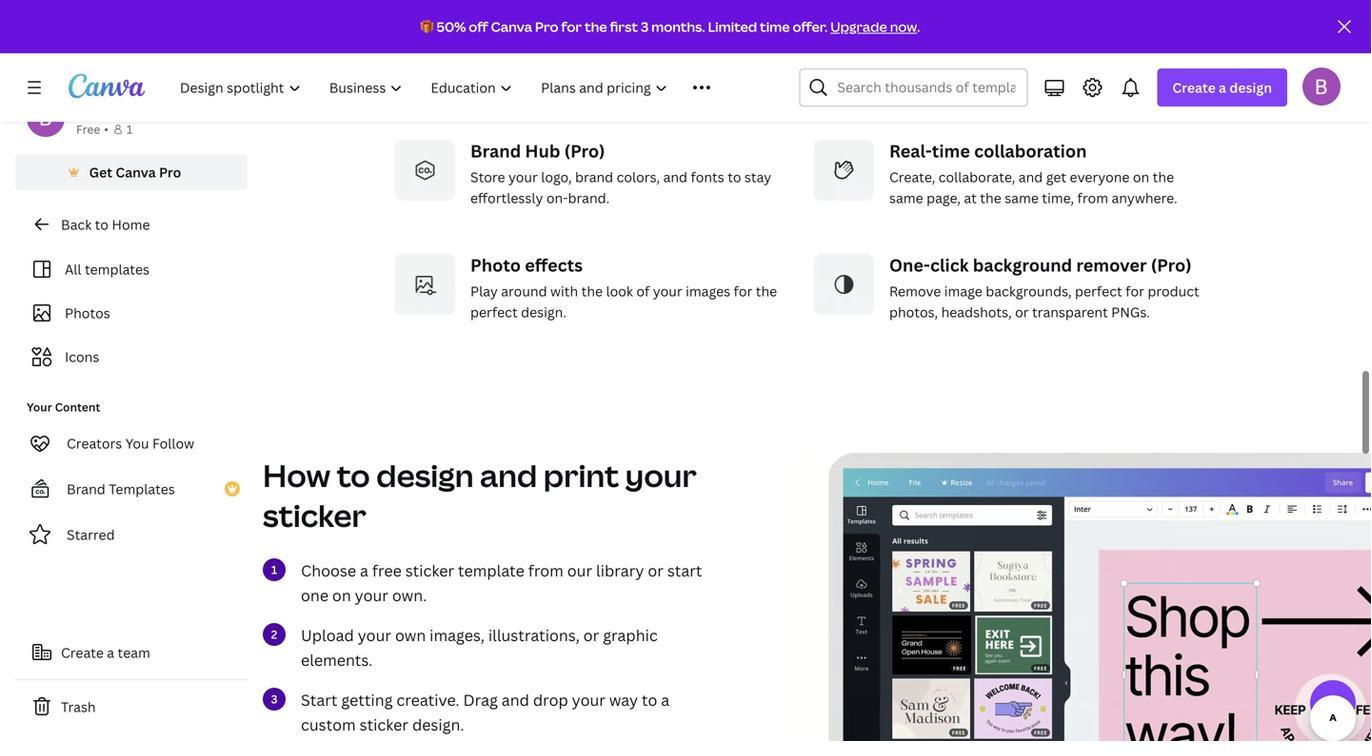 Task type: locate. For each thing, give the bounding box(es) containing it.
1 vertical spatial canva
[[116, 163, 156, 181]]

0 vertical spatial sticker
[[263, 495, 366, 536]]

on up anywhere.
[[1133, 168, 1149, 186]]

with up 'as'
[[580, 54, 608, 72]]

time left offer.
[[760, 18, 790, 36]]

of
[[636, 282, 650, 300]]

create for create a team
[[61, 644, 104, 662]]

1 horizontal spatial design
[[1229, 79, 1272, 97]]

1 horizontal spatial canva
[[491, 18, 532, 36]]

1 vertical spatial sharing
[[643, 54, 690, 72]]

and left print
[[480, 455, 537, 496]]

your right of
[[653, 282, 682, 300]]

2 horizontal spatial with
[[1064, 54, 1092, 72]]

for right images
[[734, 282, 752, 300]]

0 horizontal spatial brand
[[67, 480, 105, 498]]

(pro) up 'brand' on the left of page
[[564, 139, 605, 163]]

50%
[[436, 18, 466, 36]]

0 horizontal spatial time
[[760, 18, 790, 36]]

or down the backgrounds,
[[1015, 303, 1029, 321]]

and up pdf.
[[694, 54, 718, 72]]

1 vertical spatial perfect
[[470, 303, 518, 321]]

1 horizontal spatial from
[[1077, 189, 1108, 207]]

at
[[964, 189, 977, 207]]

and left get at the top of the page
[[1019, 168, 1043, 186]]

your up effortlessly
[[508, 168, 538, 186]]

your inside how to design and print your sticker
[[625, 455, 697, 496]]

effortlessly
[[470, 189, 543, 207]]

sharing up png,
[[643, 54, 690, 72]]

for inside one-click background remover (pro) remove image backgrounds, perfect for product photos, headshots, or transparent pngs.
[[1126, 282, 1144, 300]]

0 vertical spatial create
[[1172, 79, 1216, 97]]

1 horizontal spatial create
[[1172, 79, 1216, 97]]

canva right "off"
[[491, 18, 532, 36]]

0 vertical spatial design
[[1229, 79, 1272, 97]]

sticker up choose
[[263, 495, 366, 536]]

brand for hub
[[470, 139, 521, 163]]

free •
[[76, 121, 108, 137]]

getting
[[341, 690, 393, 711]]

a inside start getting creative. drag and drop your way to a custom sticker design.
[[661, 690, 670, 711]]

your down free
[[355, 586, 388, 606]]

brand up starred
[[67, 480, 105, 498]]

2 horizontal spatial for
[[1126, 282, 1144, 300]]

including
[[526, 75, 585, 93]]

creative.
[[396, 690, 459, 711]]

photo effects image
[[394, 254, 455, 315]]

design
[[1229, 79, 1272, 97], [376, 455, 474, 496]]

same down the "create," on the right
[[889, 189, 923, 207]]

the
[[585, 18, 607, 36], [519, 54, 541, 72], [1153, 168, 1174, 186], [980, 189, 1001, 207], [581, 282, 603, 300], [756, 282, 777, 300]]

photo effects play around with the look of your images for the perfect design.
[[470, 254, 777, 321]]

or inside upload your own images, illustrations, or graphic elements.
[[583, 626, 599, 646]]

1 horizontal spatial (pro)
[[1151, 254, 1192, 277]]

easy
[[611, 54, 640, 72]]

the right images
[[756, 282, 777, 300]]

None search field
[[799, 69, 1028, 107]]

upload your own images, illustrations, or graphic elements.
[[301, 626, 658, 671]]

word
[[544, 54, 577, 72]]

0 vertical spatial pro
[[535, 18, 558, 36]]

2 same from the left
[[1005, 189, 1039, 207]]

1 vertical spatial sticker
[[405, 561, 454, 581]]

1 vertical spatial (pro)
[[1151, 254, 1192, 277]]

1 vertical spatial exporting
[[721, 54, 782, 72]]

one-
[[889, 254, 930, 277]]

pro up back to home link
[[159, 163, 181, 181]]

design. down around
[[521, 303, 566, 321]]

0 vertical spatial perfect
[[1075, 282, 1122, 300]]

trash
[[61, 698, 96, 716]]

one-click background remover (pro) image
[[813, 254, 874, 315]]

0 horizontal spatial from
[[528, 561, 564, 581]]

1 horizontal spatial perfect
[[1075, 282, 1122, 300]]

from down everyone
[[1077, 189, 1108, 207]]

1 horizontal spatial brand
[[470, 139, 521, 163]]

all templates
[[65, 260, 149, 278]]

or left start
[[648, 561, 664, 581]]

for up word
[[561, 18, 582, 36]]

0 horizontal spatial (pro)
[[564, 139, 605, 163]]

0 horizontal spatial on
[[332, 586, 351, 606]]

your inside start getting creative. drag and drop your way to a custom sticker design.
[[572, 690, 605, 711]]

1 horizontal spatial on
[[1133, 168, 1149, 186]]

create
[[1172, 79, 1216, 97], [61, 644, 104, 662]]

creators you follow
[[67, 435, 194, 453]]

a inside choose a free sticker template from our library or start one on your own.
[[360, 561, 368, 581]]

0 horizontal spatial sharing
[[513, 25, 575, 49]]

same left time,
[[1005, 189, 1039, 207]]

to inside brand hub (pro) store your logo, brand colors, and fonts to stay effortlessly on-brand.
[[728, 168, 741, 186]]

pro up word
[[535, 18, 558, 36]]

to
[[728, 168, 741, 186], [95, 216, 108, 234], [337, 455, 370, 496], [642, 690, 657, 711]]

how to design and print your sticker image
[[788, 453, 1371, 742]]

one-click background remover (pro) remove image backgrounds, perfect for product photos, headshots, or transparent pngs.
[[889, 254, 1199, 321]]

top level navigation element
[[168, 69, 753, 107], [168, 69, 753, 107]]

or inside one-click background remover (pro) remove image backgrounds, perfect for product photos, headshots, or transparent pngs.
[[1015, 303, 1029, 321]]

and inside start getting creative. drag and drop your way to a custom sticker design.
[[502, 690, 529, 711]]

1 vertical spatial from
[[528, 561, 564, 581]]

or left pdf.
[[685, 75, 698, 93]]

bob builder image
[[1302, 67, 1341, 105]]

1 horizontal spatial for
[[734, 282, 752, 300]]

design inside how to design and print your sticker
[[376, 455, 474, 496]]

a inside easy sharing and exporting tools spread the word with easy sharing and exporting options, including as a jpg, png, or pdf.
[[606, 75, 613, 93]]

a inside button
[[107, 644, 114, 662]]

and right drag
[[502, 690, 529, 711]]

home
[[112, 216, 150, 234]]

to right "how"
[[337, 455, 370, 496]]

0 vertical spatial design.
[[521, 303, 566, 321]]

1 horizontal spatial time
[[932, 139, 970, 163]]

0 horizontal spatial create
[[61, 644, 104, 662]]

0 horizontal spatial design.
[[412, 715, 464, 735]]

create inside dropdown button
[[1172, 79, 1216, 97]]

or left graphic
[[583, 626, 599, 646]]

design for a
[[1229, 79, 1272, 97]]

real-time collaboration image
[[813, 140, 874, 201]]

1 vertical spatial brand
[[67, 480, 105, 498]]

library
[[596, 561, 644, 581]]

catching
[[954, 54, 1009, 72]]

stay
[[744, 168, 771, 186]]

sticker down getting
[[360, 715, 408, 735]]

your left way
[[572, 690, 605, 711]]

easy sharing and exporting tools image
[[394, 26, 455, 87]]

time
[[760, 18, 790, 36], [932, 139, 970, 163]]

and left the fonts
[[663, 168, 687, 186]]

photos,
[[889, 303, 938, 321]]

pngs.
[[1111, 303, 1150, 321]]

background
[[973, 254, 1072, 277]]

create inside button
[[61, 644, 104, 662]]

your right print
[[625, 455, 697, 496]]

brand
[[470, 139, 521, 163], [67, 480, 105, 498]]

a inside dropdown button
[[1219, 79, 1226, 97]]

0 vertical spatial sharing
[[513, 25, 575, 49]]

1 horizontal spatial same
[[1005, 189, 1039, 207]]

canva right the get
[[116, 163, 156, 181]]

everyone
[[1070, 168, 1130, 186]]

perfect down play
[[470, 303, 518, 321]]

1 vertical spatial design.
[[412, 715, 464, 735]]

with inside curved text make eye-catching designs with curved typography.
[[1064, 54, 1092, 72]]

brand inside brand hub (pro) store your logo, brand colors, and fonts to stay effortlessly on-brand.
[[470, 139, 521, 163]]

with inside easy sharing and exporting tools spread the word with easy sharing and exporting options, including as a jpg, png, or pdf.
[[580, 54, 608, 72]]

photo
[[470, 254, 521, 277]]

sticker inside choose a free sticker template from our library or start one on your own.
[[405, 561, 454, 581]]

transparent
[[1032, 303, 1108, 321]]

0 horizontal spatial canva
[[116, 163, 156, 181]]

sticker up own.
[[405, 561, 454, 581]]

exporting
[[614, 25, 695, 49], [721, 54, 782, 72]]

0 horizontal spatial design
[[376, 455, 474, 496]]

your
[[508, 168, 538, 186], [653, 282, 682, 300], [625, 455, 697, 496], [355, 586, 388, 606], [358, 626, 391, 646], [572, 690, 605, 711]]

sharing up word
[[513, 25, 575, 49]]

months.
[[651, 18, 705, 36]]

upload
[[301, 626, 354, 646]]

sticker inside how to design and print your sticker
[[263, 495, 366, 536]]

canva
[[491, 18, 532, 36], [116, 163, 156, 181]]

create for create a design
[[1172, 79, 1216, 97]]

back to home link
[[15, 206, 248, 244]]

icons link
[[27, 339, 236, 375]]

or
[[685, 75, 698, 93], [1015, 303, 1029, 321], [648, 561, 664, 581], [583, 626, 599, 646]]

to right way
[[642, 690, 657, 711]]

0 horizontal spatial exporting
[[614, 25, 695, 49]]

1
[[126, 121, 133, 137]]

0 vertical spatial exporting
[[614, 25, 695, 49]]

the up anywhere.
[[1153, 168, 1174, 186]]

design inside create a design dropdown button
[[1229, 79, 1272, 97]]

your inside choose a free sticker template from our library or start one on your own.
[[355, 586, 388, 606]]

brand up store on the top of the page
[[470, 139, 521, 163]]

to left "stay"
[[728, 168, 741, 186]]

your left "own"
[[358, 626, 391, 646]]

look
[[606, 282, 633, 300]]

the left word
[[519, 54, 541, 72]]

with left the curved
[[1064, 54, 1092, 72]]

0 horizontal spatial pro
[[159, 163, 181, 181]]

the left first
[[585, 18, 607, 36]]

1 vertical spatial time
[[932, 139, 970, 163]]

0 vertical spatial from
[[1077, 189, 1108, 207]]

curved
[[889, 25, 950, 49]]

from left our
[[528, 561, 564, 581]]

0 vertical spatial (pro)
[[564, 139, 605, 163]]

perfect down the 'remover'
[[1075, 282, 1122, 300]]

1 horizontal spatial with
[[580, 54, 608, 72]]

or inside choose a free sticker template from our library or start one on your own.
[[648, 561, 664, 581]]

around
[[501, 282, 547, 300]]

easy
[[470, 25, 509, 49]]

0 horizontal spatial perfect
[[470, 303, 518, 321]]

perfect
[[1075, 282, 1122, 300], [470, 303, 518, 321]]

text
[[954, 25, 987, 49]]

1 vertical spatial on
[[332, 586, 351, 606]]

click
[[930, 254, 969, 277]]

design. down creative.
[[412, 715, 464, 735]]

1 horizontal spatial design.
[[521, 303, 566, 321]]

typography.
[[889, 75, 966, 93]]

(pro) up product
[[1151, 254, 1192, 277]]

a for create a design
[[1219, 79, 1226, 97]]

on right one
[[332, 586, 351, 606]]

your inside photo effects play around with the look of your images for the perfect design.
[[653, 282, 682, 300]]

1 vertical spatial design
[[376, 455, 474, 496]]

all templates link
[[27, 251, 236, 288]]

from inside choose a free sticker template from our library or start one on your own.
[[528, 561, 564, 581]]

for up pngs.
[[1126, 282, 1144, 300]]

0 vertical spatial brand
[[470, 139, 521, 163]]

.
[[917, 18, 920, 36]]

templates
[[85, 260, 149, 278]]

choose
[[301, 561, 356, 581]]

get canva pro button
[[15, 154, 248, 190]]

hub
[[525, 139, 560, 163]]

our
[[567, 561, 592, 581]]

0 vertical spatial on
[[1133, 168, 1149, 186]]

canva inside button
[[116, 163, 156, 181]]

time up collaborate,
[[932, 139, 970, 163]]

0 vertical spatial canva
[[491, 18, 532, 36]]

brand
[[575, 168, 613, 186]]

1 vertical spatial create
[[61, 644, 104, 662]]

a for create a team
[[107, 644, 114, 662]]

same
[[889, 189, 923, 207], [1005, 189, 1039, 207]]

0 horizontal spatial with
[[550, 282, 578, 300]]

0 horizontal spatial same
[[889, 189, 923, 207]]

follow
[[152, 435, 194, 453]]

pro inside button
[[159, 163, 181, 181]]

creators you follow link
[[15, 425, 248, 463]]

a for choose a free sticker template from our library or start one on your own.
[[360, 561, 368, 581]]

with down effects
[[550, 282, 578, 300]]

1 same from the left
[[889, 189, 923, 207]]

sticker
[[263, 495, 366, 536], [405, 561, 454, 581], [360, 715, 408, 735]]

from
[[1077, 189, 1108, 207], [528, 561, 564, 581]]

1 vertical spatial pro
[[159, 163, 181, 181]]

tools
[[699, 25, 741, 49]]

2 vertical spatial sticker
[[360, 715, 408, 735]]



Task type: vqa. For each thing, say whether or not it's contained in the screenshot.


Task type: describe. For each thing, give the bounding box(es) containing it.
upgrade
[[830, 18, 887, 36]]

start
[[667, 561, 702, 581]]

collaborate,
[[939, 168, 1015, 186]]

create a team
[[61, 644, 150, 662]]

creators
[[67, 435, 122, 453]]

templates
[[109, 480, 175, 498]]

how to design and print your sticker
[[263, 455, 697, 536]]

get canva pro
[[89, 163, 181, 181]]

create a team button
[[15, 634, 248, 672]]

starred link
[[15, 516, 248, 554]]

(pro) inside one-click background remover (pro) remove image backgrounds, perfect for product photos, headshots, or transparent pngs.
[[1151, 254, 1192, 277]]

now
[[890, 18, 917, 36]]

own
[[395, 626, 426, 646]]

to right back
[[95, 216, 108, 234]]

0 horizontal spatial for
[[561, 18, 582, 36]]

3
[[641, 18, 649, 36]]

your
[[27, 399, 52, 415]]

pdf.
[[702, 75, 730, 93]]

create,
[[889, 168, 935, 186]]

offer.
[[793, 18, 828, 36]]

get
[[1046, 168, 1066, 186]]

curved text image
[[813, 26, 874, 87]]

as
[[588, 75, 602, 93]]

backgrounds,
[[986, 282, 1072, 300]]

design. inside start getting creative. drag and drop your way to a custom sticker design.
[[412, 715, 464, 735]]

choose a free sticker template from our library or start one on your own.
[[301, 561, 702, 606]]

free
[[76, 121, 100, 137]]

and inside brand hub (pro) store your logo, brand colors, and fonts to stay effortlessly on-brand.
[[663, 168, 687, 186]]

easy sharing and exporting tools spread the word with easy sharing and exporting options, including as a jpg, png, or pdf.
[[470, 25, 782, 93]]

design. inside photo effects play around with the look of your images for the perfect design.
[[521, 303, 566, 321]]

to inside how to design and print your sticker
[[337, 455, 370, 496]]

on inside choose a free sticker template from our library or start one on your own.
[[332, 586, 351, 606]]

free
[[372, 561, 402, 581]]

effects
[[525, 254, 583, 277]]

with inside photo effects play around with the look of your images for the perfect design.
[[550, 282, 578, 300]]

headshots,
[[941, 303, 1012, 321]]

all
[[65, 260, 81, 278]]

team
[[118, 644, 150, 662]]

brand for templates
[[67, 480, 105, 498]]

on inside real-time collaboration create, collaborate, and get everyone on the same page, at the same time, from anywhere.
[[1133, 168, 1149, 186]]

back to home
[[61, 216, 150, 234]]

real-time collaboration create, collaborate, and get everyone on the same page, at the same time, from anywhere.
[[889, 139, 1177, 207]]

and up 'as'
[[579, 25, 610, 49]]

photos link
[[27, 295, 236, 331]]

create a design
[[1172, 79, 1272, 97]]

play
[[470, 282, 498, 300]]

back
[[61, 216, 92, 234]]

for inside photo effects play around with the look of your images for the perfect design.
[[734, 282, 752, 300]]

and inside real-time collaboration create, collaborate, and get everyone on the same page, at the same time, from anywhere.
[[1019, 168, 1043, 186]]

curved
[[1095, 54, 1140, 72]]

perfect inside one-click background remover (pro) remove image backgrounds, perfect for product photos, headshots, or transparent pngs.
[[1075, 282, 1122, 300]]

design for to
[[376, 455, 474, 496]]

first
[[610, 18, 638, 36]]

create a design button
[[1157, 69, 1287, 107]]

upgrade now button
[[830, 18, 917, 36]]

1 horizontal spatial pro
[[535, 18, 558, 36]]

collaboration
[[974, 139, 1087, 163]]

to inside start getting creative. drag and drop your way to a custom sticker design.
[[642, 690, 657, 711]]

the right at
[[980, 189, 1001, 207]]

brand.
[[568, 189, 610, 207]]

make
[[889, 54, 923, 72]]

0 vertical spatial time
[[760, 18, 790, 36]]

remover
[[1076, 254, 1147, 277]]

trash link
[[15, 688, 248, 726]]

your inside brand hub (pro) store your logo, brand colors, and fonts to stay effortlessly on-brand.
[[508, 168, 538, 186]]

🎁
[[420, 18, 434, 36]]

images
[[686, 282, 730, 300]]

brand templates link
[[15, 470, 248, 508]]

jpg,
[[616, 75, 646, 93]]

eye-
[[926, 54, 954, 72]]

the left look
[[581, 282, 603, 300]]

icons
[[65, 348, 99, 366]]

🎁 50% off canva pro for the first 3 months. limited time offer. upgrade now .
[[420, 18, 920, 36]]

anywhere.
[[1112, 189, 1177, 207]]

Search search field
[[837, 70, 1015, 106]]

the inside easy sharing and exporting tools spread the word with easy sharing and exporting options, including as a jpg, png, or pdf.
[[519, 54, 541, 72]]

brand hub (pro) image
[[394, 140, 455, 201]]

fonts
[[691, 168, 724, 186]]

and inside how to design and print your sticker
[[480, 455, 537, 496]]

way
[[609, 690, 638, 711]]

illustrations,
[[488, 626, 580, 646]]

sticker inside start getting creative. drag and drop your way to a custom sticker design.
[[360, 715, 408, 735]]

or inside easy sharing and exporting tools spread the word with easy sharing and exporting options, including as a jpg, png, or pdf.
[[685, 75, 698, 93]]

curved text make eye-catching designs with curved typography.
[[889, 25, 1140, 93]]

perfect inside photo effects play around with the look of your images for the perfect design.
[[470, 303, 518, 321]]

images,
[[430, 626, 485, 646]]

time inside real-time collaboration create, collaborate, and get everyone on the same page, at the same time, from anywhere.
[[932, 139, 970, 163]]

on-
[[546, 189, 568, 207]]

(pro) inside brand hub (pro) store your logo, brand colors, and fonts to stay effortlessly on-brand.
[[564, 139, 605, 163]]

get
[[89, 163, 112, 181]]

from inside real-time collaboration create, collaborate, and get everyone on the same page, at the same time, from anywhere.
[[1077, 189, 1108, 207]]

designs
[[1012, 54, 1061, 72]]

your inside upload your own images, illustrations, or graphic elements.
[[358, 626, 391, 646]]

drop
[[533, 690, 568, 711]]

spread
[[470, 54, 516, 72]]

1 horizontal spatial sharing
[[643, 54, 690, 72]]

off
[[469, 18, 488, 36]]

your content
[[27, 399, 100, 415]]

own.
[[392, 586, 427, 606]]

real-
[[889, 139, 932, 163]]

how
[[263, 455, 330, 496]]

1 horizontal spatial exporting
[[721, 54, 782, 72]]

remove
[[889, 282, 941, 300]]

elements.
[[301, 650, 373, 671]]

one
[[301, 586, 328, 606]]



